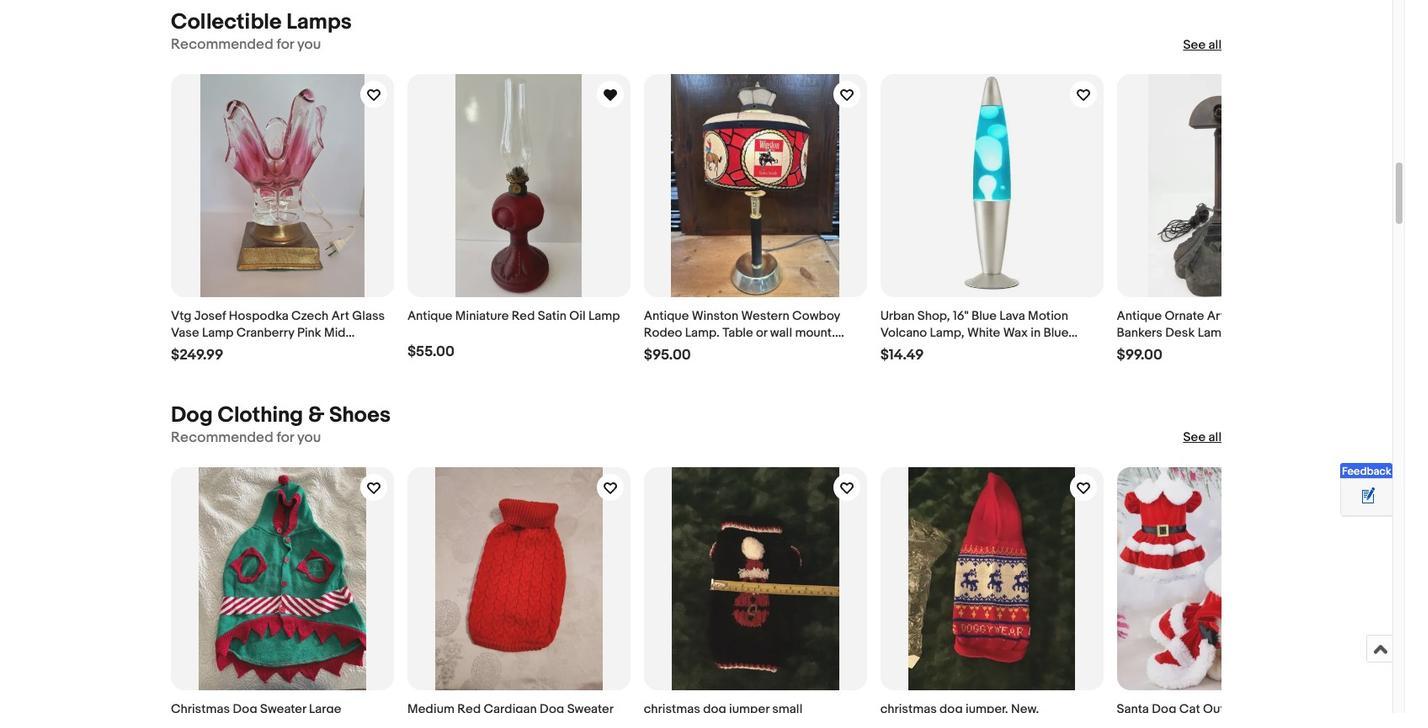 Task type: describe. For each thing, give the bounding box(es) containing it.
dog clothing & shoes
[[171, 402, 391, 429]]

lava
[[999, 308, 1025, 324]]

1 horizontal spatial blue
[[1043, 325, 1069, 341]]

motion
[[1028, 308, 1068, 324]]

$55.00 text field
[[407, 344, 454, 361]]

see for dog clothing & shoes
[[1183, 430, 1206, 446]]

$95.00
[[644, 347, 691, 364]]

recommended for collectible
[[171, 37, 273, 53]]

lamps
[[286, 10, 352, 36]]

see all for collectible lamps
[[1183, 37, 1222, 53]]

&
[[308, 402, 324, 429]]

josef
[[194, 308, 226, 324]]

shoes
[[329, 402, 391, 429]]

urban shop, 16" blue lava motion volcano lamp, white wax in blue liquid, silver
[[880, 308, 1069, 358]]

or
[[756, 325, 767, 341]]

volcano
[[880, 325, 927, 341]]

ornate
[[1165, 308, 1204, 324]]

lamp for mid
[[202, 325, 234, 341]]

antique inside antique ornate art nouveau desktop bankers desk lamp no shade $99.00
[[1117, 308, 1162, 324]]

in
[[1031, 325, 1041, 341]]

antique miniature red satin oil lamp
[[407, 308, 620, 324]]

see all for dog clothing & shoes
[[1183, 430, 1222, 446]]

$14.49 text field
[[880, 347, 924, 365]]

dog
[[171, 402, 213, 429]]

$14.49
[[880, 347, 924, 364]]

shade
[[1251, 325, 1288, 341]]

silver
[[921, 342, 953, 358]]

shop,
[[917, 308, 950, 324]]

mount.
[[795, 325, 835, 341]]

recommended for you element for collectible
[[171, 37, 321, 54]]

antique for $95.00
[[644, 308, 689, 324]]

$95.00 text field
[[644, 347, 691, 365]]

$99.00 text field
[[1117, 347, 1163, 365]]

you for lamps
[[297, 37, 321, 53]]

hospodka
[[229, 308, 289, 324]]

no
[[1232, 325, 1249, 341]]

wax
[[1003, 325, 1028, 341]]

see for collectible lamps
[[1183, 37, 1206, 53]]

recommended for dog
[[171, 429, 273, 446]]

art inside vtg josef hospodka czech art glass vase lamp cranberry pink mid century modern
[[331, 308, 349, 324]]

for for lamps
[[277, 37, 294, 53]]

for for clothing
[[277, 429, 294, 446]]

vtg josef hospodka czech art glass vase lamp cranberry pink mid century modern
[[171, 308, 385, 358]]

see all link for collectible lamps
[[1183, 37, 1222, 54]]

urban
[[880, 308, 915, 324]]

recommended for you for collectible
[[171, 37, 321, 53]]

white
[[967, 325, 1000, 341]]

all for collectible lamps
[[1209, 37, 1222, 53]]

rodeo
[[644, 325, 682, 341]]

lamp.
[[685, 325, 720, 341]]

desk
[[1165, 325, 1195, 341]]



Task type: locate. For each thing, give the bounding box(es) containing it.
clothing
[[218, 402, 303, 429]]

$99.00
[[1117, 347, 1163, 364]]

1 see all from the top
[[1183, 37, 1222, 53]]

1 see from the top
[[1183, 37, 1206, 53]]

recommended for you down the collectible lamps link
[[171, 37, 321, 53]]

2 antique from the left
[[644, 308, 689, 324]]

antique
[[407, 308, 452, 324], [644, 308, 689, 324], [1117, 308, 1162, 324]]

0 vertical spatial see all
[[1183, 37, 1222, 53]]

bankers
[[1117, 325, 1163, 341]]

modern
[[220, 342, 265, 358]]

recommended for you down clothing
[[171, 429, 321, 446]]

nouveau
[[1228, 308, 1279, 324]]

1 antique from the left
[[407, 308, 452, 324]]

0 vertical spatial see
[[1183, 37, 1206, 53]]

blue down "motion" on the right top of page
[[1043, 325, 1069, 341]]

red
[[512, 308, 535, 324]]

0 horizontal spatial art
[[331, 308, 349, 324]]

you
[[297, 37, 321, 53], [297, 429, 321, 446]]

dog clothing & shoes link
[[171, 402, 391, 429]]

2 horizontal spatial antique
[[1117, 308, 1162, 324]]

1 recommended from the top
[[171, 37, 273, 53]]

1 see all link from the top
[[1183, 37, 1222, 54]]

collectible
[[171, 10, 282, 36]]

0 vertical spatial recommended for you element
[[171, 37, 321, 54]]

vtg
[[171, 308, 191, 324]]

art
[[331, 308, 349, 324], [1207, 308, 1225, 324]]

1 vertical spatial see
[[1183, 430, 1206, 446]]

1 horizontal spatial art
[[1207, 308, 1225, 324]]

winston
[[692, 308, 738, 324]]

2 recommended from the top
[[171, 429, 273, 446]]

1 vertical spatial all
[[1209, 430, 1222, 446]]

lamp down the josef in the top left of the page
[[202, 325, 234, 341]]

antique inside antique winston western cowboy rodeo lamp. table or wall mount. works!
[[644, 308, 689, 324]]

antique winston western cowboy rodeo lamp. table or wall mount. works!
[[644, 308, 840, 358]]

0 horizontal spatial blue
[[972, 308, 997, 324]]

antique up bankers in the right top of the page
[[1117, 308, 1162, 324]]

see all link
[[1183, 37, 1222, 54], [1183, 430, 1222, 447]]

1 vertical spatial for
[[277, 429, 294, 446]]

16"
[[953, 308, 969, 324]]

antique ornate art nouveau desktop bankers desk lamp no shade $99.00
[[1117, 308, 1330, 364]]

1 for from the top
[[277, 37, 294, 53]]

0 vertical spatial recommended
[[171, 37, 273, 53]]

century
[[171, 342, 217, 358]]

$249.99 text field
[[171, 347, 223, 365]]

recommended for you element
[[171, 37, 321, 54], [171, 429, 321, 447]]

2 you from the top
[[297, 429, 321, 446]]

2 all from the top
[[1209, 430, 1222, 446]]

lamp left "no"
[[1198, 325, 1229, 341]]

blue
[[972, 308, 997, 324], [1043, 325, 1069, 341]]

1 all from the top
[[1209, 37, 1222, 53]]

$249.99
[[171, 347, 223, 364]]

art up mid
[[331, 308, 349, 324]]

desktop
[[1281, 308, 1330, 324]]

1 horizontal spatial antique
[[644, 308, 689, 324]]

for down dog clothing & shoes
[[277, 429, 294, 446]]

you down lamps
[[297, 37, 321, 53]]

recommended for you element down the collectible lamps link
[[171, 37, 321, 54]]

recommended down collectible
[[171, 37, 273, 53]]

0 vertical spatial blue
[[972, 308, 997, 324]]

1 art from the left
[[331, 308, 349, 324]]

vase
[[171, 325, 199, 341]]

collectible lamps
[[171, 10, 352, 36]]

recommended down dog
[[171, 429, 273, 446]]

1 recommended for you from the top
[[171, 37, 321, 53]]

antique up rodeo at top left
[[644, 308, 689, 324]]

1 you from the top
[[297, 37, 321, 53]]

works!
[[644, 342, 684, 358]]

2 horizontal spatial lamp
[[1198, 325, 1229, 341]]

see all link for dog clothing & shoes
[[1183, 430, 1222, 447]]

2 see all from the top
[[1183, 430, 1222, 446]]

2 see from the top
[[1183, 430, 1206, 446]]

pink
[[297, 325, 321, 341]]

oil
[[569, 308, 586, 324]]

you down &
[[297, 429, 321, 446]]

0 vertical spatial for
[[277, 37, 294, 53]]

satin
[[538, 308, 567, 324]]

0 vertical spatial you
[[297, 37, 321, 53]]

see
[[1183, 37, 1206, 53], [1183, 430, 1206, 446]]

blue up white
[[972, 308, 997, 324]]

wall
[[770, 325, 792, 341]]

2 see all link from the top
[[1183, 430, 1222, 447]]

1 vertical spatial you
[[297, 429, 321, 446]]

1 vertical spatial blue
[[1043, 325, 1069, 341]]

cranberry
[[236, 325, 294, 341]]

lamp for $99.00
[[1198, 325, 1229, 341]]

table
[[722, 325, 753, 341]]

recommended for you for dog
[[171, 429, 321, 446]]

antique for $55.00
[[407, 308, 452, 324]]

2 recommended for you from the top
[[171, 429, 321, 446]]

lamp
[[589, 308, 620, 324], [202, 325, 234, 341], [1198, 325, 1229, 341]]

0 vertical spatial all
[[1209, 37, 1222, 53]]

2 art from the left
[[1207, 308, 1225, 324]]

recommended
[[171, 37, 273, 53], [171, 429, 273, 446]]

western
[[741, 308, 789, 324]]

art right ornate
[[1207, 308, 1225, 324]]

$55.00
[[407, 344, 454, 360]]

1 vertical spatial recommended
[[171, 429, 273, 446]]

czech
[[291, 308, 329, 324]]

0 horizontal spatial antique
[[407, 308, 452, 324]]

1 vertical spatial see all
[[1183, 430, 1222, 446]]

antique up $55.00
[[407, 308, 452, 324]]

you for clothing
[[297, 429, 321, 446]]

1 vertical spatial recommended for you element
[[171, 429, 321, 447]]

recommended for you
[[171, 37, 321, 53], [171, 429, 321, 446]]

lamp inside antique ornate art nouveau desktop bankers desk lamp no shade $99.00
[[1198, 325, 1229, 341]]

all for dog clothing & shoes
[[1209, 430, 1222, 446]]

miniature
[[455, 308, 509, 324]]

glass
[[352, 308, 385, 324]]

liquid,
[[880, 342, 918, 358]]

1 horizontal spatial lamp
[[589, 308, 620, 324]]

1 vertical spatial recommended for you
[[171, 429, 321, 446]]

0 horizontal spatial lamp
[[202, 325, 234, 341]]

for
[[277, 37, 294, 53], [277, 429, 294, 446]]

recommended for you element for dog
[[171, 429, 321, 447]]

for down the collectible lamps link
[[277, 37, 294, 53]]

2 for from the top
[[277, 429, 294, 446]]

lamp right oil
[[589, 308, 620, 324]]

all
[[1209, 37, 1222, 53], [1209, 430, 1222, 446]]

0 vertical spatial see all link
[[1183, 37, 1222, 54]]

art inside antique ornate art nouveau desktop bankers desk lamp no shade $99.00
[[1207, 308, 1225, 324]]

3 antique from the left
[[1117, 308, 1162, 324]]

collectible lamps link
[[171, 10, 352, 36]]

0 vertical spatial recommended for you
[[171, 37, 321, 53]]

see all
[[1183, 37, 1222, 53], [1183, 430, 1222, 446]]

lamp inside vtg josef hospodka czech art glass vase lamp cranberry pink mid century modern
[[202, 325, 234, 341]]

lamp,
[[930, 325, 964, 341]]

mid
[[324, 325, 346, 341]]

1 vertical spatial see all link
[[1183, 430, 1222, 447]]

1 recommended for you element from the top
[[171, 37, 321, 54]]

2 recommended for you element from the top
[[171, 429, 321, 447]]

recommended for you element down clothing
[[171, 429, 321, 447]]

feedback
[[1342, 465, 1391, 478]]

cowboy
[[792, 308, 840, 324]]



Task type: vqa. For each thing, say whether or not it's contained in the screenshot.


